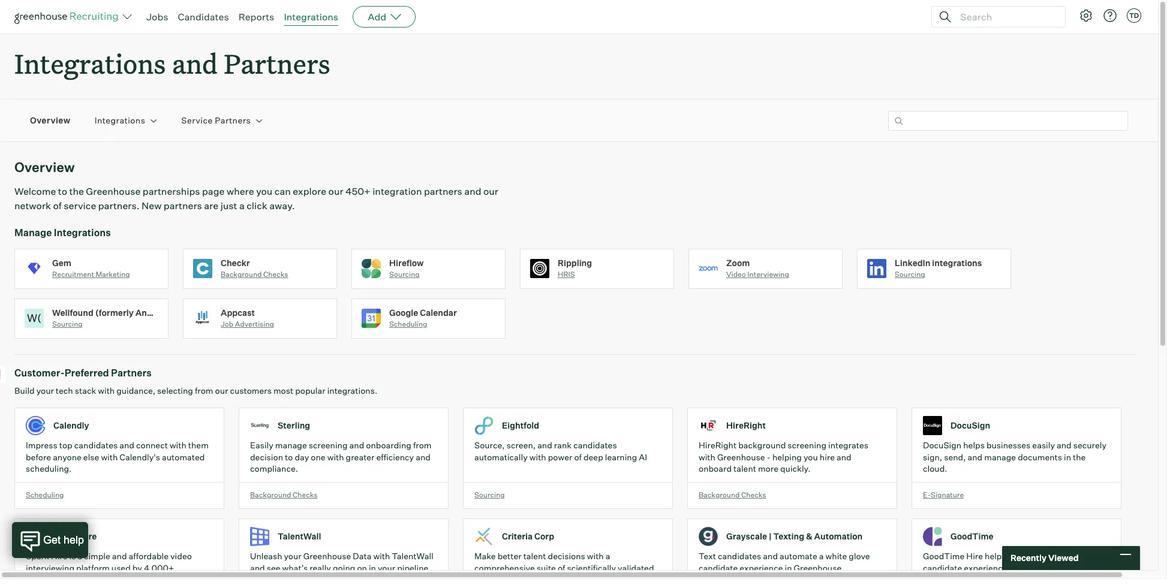 Task type: vqa. For each thing, say whether or not it's contained in the screenshot.
the 'onboarding'
yes



Task type: describe. For each thing, give the bounding box(es) containing it.
td button
[[1125, 6, 1144, 25]]

partners.
[[98, 200, 140, 212]]

by
[[133, 563, 142, 574]]

network
[[14, 200, 51, 212]]

0 vertical spatial from
[[195, 386, 213, 396]]

hire for spark hire is a simple and affordable video interviewing platform used by 4,000+ companies.
[[51, 552, 67, 562]]

grayscale | texting & automation
[[727, 532, 863, 542]]

candidates inside the impress top candidates and connect with them before anyone else with calendly's automated scheduling.
[[74, 441, 118, 451]]

1 vertical spatial integrations link
[[95, 115, 145, 127]]

from inside easily manage screening and onboarding from decision to day one with greater efficiency and compliance.
[[413, 441, 432, 451]]

on
[[357, 563, 367, 574]]

greenhouse inside unleash your greenhouse data with talentwall and see what's really going on in your pipeline. combine visual candidate management wi
[[304, 552, 351, 562]]

what's
[[282, 563, 308, 574]]

page
[[202, 186, 225, 198]]

most
[[274, 386, 294, 396]]

candidates link
[[178, 11, 229, 23]]

screening for hire
[[788, 441, 827, 451]]

to inside easily manage screening and onboarding from decision to day one with greater efficiency and compliance.
[[285, 452, 293, 463]]

e-
[[924, 491, 931, 500]]

background checks for easily manage screening and onboarding from decision to day one with greater efficiency and compliance.
[[250, 491, 318, 500]]

sourcing inside hireflow sourcing
[[389, 270, 420, 279]]

automation
[[815, 532, 863, 542]]

sourcing down automatically
[[475, 491, 505, 500]]

with inside make better talent decisions with a comprehensive suite of scientifically validated assessments.
[[587, 552, 604, 562]]

spark for spark hire
[[53, 532, 78, 542]]

your for unleash
[[284, 552, 302, 562]]

manage inside "docusign helps businesses easily and securely sign, send, and manage documents in the cloud."
[[985, 452, 1017, 463]]

hireright for hireright background screening integrates with greenhouse - helping you hire and onboard talent more quickly.
[[699, 441, 737, 451]]

them
[[188, 441, 209, 451]]

candidates inside source, screen, and rank candidates automatically with power of deep learning ai
[[574, 441, 617, 451]]

customers
[[230, 386, 272, 396]]

of for source, screen, and rank candidates automatically with power of deep learning ai
[[575, 452, 582, 463]]

0 horizontal spatial partners
[[164, 200, 202, 212]]

hire
[[820, 452, 835, 463]]

eightfold
[[502, 421, 540, 431]]

450+
[[346, 186, 371, 198]]

hireflow sourcing
[[389, 258, 424, 279]]

and inside source, screen, and rank candidates automatically with power of deep learning ai
[[538, 441, 553, 451]]

zoom
[[727, 258, 750, 268]]

add
[[368, 11, 387, 23]]

the inside welcome to the greenhouse partnerships page where you can explore our 450+ integration partners and our network of service partners. new partners are just a click away.
[[69, 186, 84, 198]]

combine
[[250, 575, 286, 580]]

connect
[[136, 441, 168, 451]]

viewed
[[1049, 553, 1079, 564]]

background checks for hireright background screening integrates with greenhouse - helping you hire and onboard talent more quickly.
[[699, 491, 767, 500]]

experience inside text candidates and automate a white glove candidate experience in greenhouse.
[[740, 563, 783, 574]]

helping
[[773, 452, 802, 463]]

td button
[[1128, 8, 1142, 23]]

corp
[[535, 532, 555, 542]]

used
[[112, 563, 131, 574]]

your for build
[[36, 386, 54, 396]]

add button
[[353, 6, 416, 28]]

rank
[[554, 441, 572, 451]]

make
[[1026, 563, 1048, 574]]

4,000+
[[144, 563, 174, 574]]

validated
[[618, 563, 654, 574]]

onboard
[[699, 464, 732, 474]]

hris
[[558, 270, 575, 279]]

white
[[826, 552, 848, 562]]

docusign for docusign helps businesses easily and securely sign, send, and manage documents in the cloud.
[[924, 441, 962, 451]]

scheduling inside google calendar scheduling
[[389, 320, 428, 329]]

and inside the impress top candidates and connect with them before anyone else with calendly's automated scheduling.
[[120, 441, 134, 451]]

businesses
[[987, 441, 1031, 451]]

deep
[[584, 452, 604, 463]]

service partners link
[[181, 115, 251, 127]]

and inside spark hire is a simple and affordable video interviewing platform used by 4,000+ companies.
[[112, 552, 127, 562]]

efficiency
[[377, 452, 414, 463]]

appcast
[[221, 308, 255, 318]]

hireflow
[[389, 258, 424, 268]]

one
[[311, 452, 326, 463]]

interviewing
[[748, 270, 790, 279]]

interviewing
[[26, 563, 74, 574]]

and inside text candidates and automate a white glove candidate experience in greenhouse.
[[764, 552, 778, 562]]

unleash your greenhouse data with talentwall and see what's really going on in your pipeline. combine visual candidate management wi
[[250, 552, 434, 580]]

welcome to the greenhouse partnerships page where you can explore our 450+ integration partners and our network of service partners. new partners are just a click away.
[[14, 186, 499, 212]]

affordable
[[129, 552, 169, 562]]

0 horizontal spatial our
[[215, 386, 228, 396]]

hireright background screening integrates with greenhouse - helping you hire and onboard talent more quickly.
[[699, 441, 869, 474]]

candidates inside text candidates and automate a white glove candidate experience in greenhouse.
[[718, 552, 762, 562]]

talent inside make better talent decisions with a comprehensive suite of scientifically validated assessments.
[[524, 552, 546, 562]]

job
[[221, 320, 234, 329]]

checkr background checks
[[221, 258, 288, 279]]

every
[[1050, 563, 1071, 574]]

interview
[[1073, 563, 1109, 574]]

popular
[[295, 386, 326, 396]]

greenhouse inside the hireright background screening integrates with greenhouse - helping you hire and onboard talent more quickly.
[[718, 452, 766, 463]]

quickly.
[[781, 464, 811, 474]]

integrations for the bottommost integrations 'link'
[[95, 115, 145, 126]]

rippling hris
[[558, 258, 592, 279]]

signature
[[931, 491, 965, 500]]

candidate inside the goodtime hire helps companies go beyond candidate experience and make every interview count.
[[924, 563, 963, 574]]

automate
[[780, 552, 818, 562]]

recruitment
[[52, 270, 94, 279]]

companies.
[[26, 575, 71, 580]]

checks inside checkr background checks
[[264, 270, 288, 279]]

text
[[699, 552, 716, 562]]

better
[[498, 552, 522, 562]]

texting
[[774, 532, 805, 542]]

assessments.
[[475, 575, 529, 580]]

selecting
[[157, 386, 193, 396]]

candidate inside unleash your greenhouse data with talentwall and see what's really going on in your pipeline. combine visual candidate management wi
[[312, 575, 351, 580]]

and inside the goodtime hire helps companies go beyond candidate experience and make every interview count.
[[1010, 563, 1025, 574]]

and inside welcome to the greenhouse partnerships page where you can explore our 450+ integration partners and our network of service partners. new partners are just a click away.
[[465, 186, 482, 198]]

with inside source, screen, and rank candidates automatically with power of deep learning ai
[[530, 452, 547, 463]]

greenhouse recruiting image
[[14, 10, 122, 24]]

customer-preferred partners
[[14, 367, 152, 379]]

explore
[[293, 186, 327, 198]]

in inside unleash your greenhouse data with talentwall and see what's really going on in your pipeline. combine visual candidate management wi
[[369, 563, 376, 574]]

impress top candidates and connect with them before anyone else with calendly's automated scheduling.
[[26, 441, 209, 474]]

marketing
[[96, 270, 130, 279]]

service
[[181, 115, 213, 126]]

1 vertical spatial partners
[[215, 115, 251, 126]]

recently
[[1011, 553, 1047, 564]]

talent)
[[177, 308, 206, 318]]

spark for spark hire is a simple and affordable video interviewing platform used by 4,000+ companies.
[[26, 552, 49, 562]]

integrations for the rightmost integrations 'link'
[[284, 11, 339, 23]]

a inside spark hire is a simple and affordable video interviewing platform used by 4,000+ companies.
[[78, 552, 82, 562]]

scientifically
[[567, 563, 616, 574]]

build your tech stack with guidance, selecting from our customers most popular integrations.
[[14, 386, 378, 396]]

background inside checkr background checks
[[221, 270, 262, 279]]

google calendar scheduling
[[389, 308, 457, 329]]

going
[[333, 563, 356, 574]]

screening for one
[[309, 441, 348, 451]]

criteria corp
[[502, 532, 555, 542]]

easily manage screening and onboarding from decision to day one with greater efficiency and compliance.
[[250, 441, 432, 474]]

manage
[[14, 227, 52, 239]]

video
[[727, 270, 746, 279]]

a inside make better talent decisions with a comprehensive suite of scientifically validated assessments.
[[606, 552, 611, 562]]

hireright for hireright
[[727, 421, 766, 431]]

reports
[[239, 11, 274, 23]]

source,
[[475, 441, 505, 451]]

compliance.
[[250, 464, 298, 474]]

the inside "docusign helps businesses easily and securely sign, send, and manage documents in the cloud."
[[1074, 452, 1086, 463]]



Task type: locate. For each thing, give the bounding box(es) containing it.
angellist
[[135, 308, 175, 318]]

new
[[142, 200, 162, 212]]

1 vertical spatial goodtime
[[924, 552, 965, 562]]

the down the securely
[[1074, 452, 1086, 463]]

1 horizontal spatial to
[[285, 452, 293, 463]]

1 horizontal spatial your
[[284, 552, 302, 562]]

guidance,
[[117, 386, 155, 396]]

hireright inside the hireright background screening integrates with greenhouse - helping you hire and onboard talent more quickly.
[[699, 441, 737, 451]]

2 horizontal spatial candidate
[[924, 563, 963, 574]]

your up management
[[378, 563, 396, 574]]

0 horizontal spatial manage
[[275, 441, 307, 451]]

candidates up else
[[74, 441, 118, 451]]

make better talent decisions with a comprehensive suite of scientifically validated assessments.
[[475, 552, 654, 580]]

scheduling
[[389, 320, 428, 329], [26, 491, 64, 500]]

1 vertical spatial from
[[413, 441, 432, 451]]

checks for easily manage screening and onboarding from decision to day one with greater efficiency and compliance.
[[293, 491, 318, 500]]

your down customer-
[[36, 386, 54, 396]]

1 horizontal spatial scheduling
[[389, 320, 428, 329]]

talent left more
[[734, 464, 757, 474]]

of down the decisions
[[558, 563, 566, 574]]

with inside easily manage screening and onboarding from decision to day one with greater efficiency and compliance.
[[327, 452, 344, 463]]

candidates down grayscale
[[718, 552, 762, 562]]

to inside welcome to the greenhouse partnerships page where you can explore our 450+ integration partners and our network of service partners. new partners are just a click away.
[[58, 186, 67, 198]]

spark up interviewing
[[26, 552, 49, 562]]

automated
[[162, 452, 205, 463]]

and inside unleash your greenhouse data with talentwall and see what's really going on in your pipeline. combine visual candidate management wi
[[250, 563, 265, 574]]

0 horizontal spatial to
[[58, 186, 67, 198]]

1 horizontal spatial background checks
[[699, 491, 767, 500]]

of left deep
[[575, 452, 582, 463]]

goodtime for goodtime
[[951, 532, 994, 542]]

0 vertical spatial the
[[69, 186, 84, 198]]

background for hireright background screening integrates with greenhouse - helping you hire and onboard talent more quickly.
[[699, 491, 740, 500]]

docusign up send, in the bottom right of the page
[[951, 421, 991, 431]]

screening
[[309, 441, 348, 451], [788, 441, 827, 451]]

candidate inside text candidates and automate a white glove candidate experience in greenhouse.
[[699, 563, 738, 574]]

background down onboard
[[699, 491, 740, 500]]

build
[[14, 386, 35, 396]]

in inside "docusign helps businesses easily and securely sign, send, and manage documents in the cloud."
[[1065, 452, 1072, 463]]

0 horizontal spatial candidates
[[74, 441, 118, 451]]

from up efficiency
[[413, 441, 432, 451]]

1 horizontal spatial you
[[804, 452, 818, 463]]

0 horizontal spatial talent
[[524, 552, 546, 562]]

1 horizontal spatial checks
[[293, 491, 318, 500]]

talent inside the hireright background screening integrates with greenhouse - helping you hire and onboard talent more quickly.
[[734, 464, 757, 474]]

of inside make better talent decisions with a comprehensive suite of scientifically validated assessments.
[[558, 563, 566, 574]]

platform
[[76, 563, 110, 574]]

2 vertical spatial greenhouse
[[304, 552, 351, 562]]

you up click
[[256, 186, 273, 198]]

0 horizontal spatial spark
[[26, 552, 49, 562]]

background checks down onboard
[[699, 491, 767, 500]]

0 horizontal spatial greenhouse
[[86, 186, 141, 198]]

1 horizontal spatial our
[[329, 186, 344, 198]]

advertising
[[235, 320, 274, 329]]

the
[[69, 186, 84, 198], [1074, 452, 1086, 463]]

Search text field
[[958, 8, 1055, 26]]

0 horizontal spatial background checks
[[250, 491, 318, 500]]

in down the automate
[[785, 563, 793, 574]]

hire for goodtime hire helps companies go beyond candidate experience and make every interview count.
[[967, 552, 984, 562]]

really
[[310, 563, 331, 574]]

helps left the recently
[[985, 552, 1007, 562]]

with right else
[[101, 452, 118, 463]]

2 horizontal spatial hire
[[967, 552, 984, 562]]

2 background checks from the left
[[699, 491, 767, 500]]

partners down partnerships
[[164, 200, 202, 212]]

candidate down the text
[[699, 563, 738, 574]]

2 horizontal spatial greenhouse
[[718, 452, 766, 463]]

hire left is
[[51, 552, 67, 562]]

integrations link
[[284, 11, 339, 23], [95, 115, 145, 127]]

1 horizontal spatial partners
[[424, 186, 463, 198]]

with right the data
[[374, 552, 390, 562]]

2 horizontal spatial checks
[[742, 491, 767, 500]]

1 vertical spatial docusign
[[924, 441, 962, 451]]

0 vertical spatial partners
[[424, 186, 463, 198]]

talent
[[734, 464, 757, 474], [524, 552, 546, 562]]

experience left the recently
[[965, 563, 1008, 574]]

of left service
[[53, 200, 62, 212]]

0 vertical spatial docusign
[[951, 421, 991, 431]]

partners right service
[[215, 115, 251, 126]]

spark up is
[[53, 532, 78, 542]]

experience inside the goodtime hire helps companies go beyond candidate experience and make every interview count.
[[965, 563, 1008, 574]]

0 vertical spatial talentwall
[[278, 532, 321, 542]]

impress
[[26, 441, 57, 451]]

0 vertical spatial goodtime
[[951, 532, 994, 542]]

0 horizontal spatial checks
[[264, 270, 288, 279]]

hire left the recently
[[967, 552, 984, 562]]

with right one
[[327, 452, 344, 463]]

is
[[69, 552, 76, 562]]

1 vertical spatial greenhouse
[[718, 452, 766, 463]]

goodtime inside the goodtime hire helps companies go beyond candidate experience and make every interview count.
[[924, 552, 965, 562]]

screening inside the hireright background screening integrates with greenhouse - helping you hire and onboard talent more quickly.
[[788, 441, 827, 451]]

0 horizontal spatial from
[[195, 386, 213, 396]]

service partners
[[181, 115, 251, 126]]

goodtime down signature
[[951, 532, 994, 542]]

0 vertical spatial to
[[58, 186, 67, 198]]

hire inside the goodtime hire helps companies go beyond candidate experience and make every interview count.
[[967, 552, 984, 562]]

glove
[[849, 552, 871, 562]]

docusign inside "docusign helps businesses easily and securely sign, send, and manage documents in the cloud."
[[924, 441, 962, 451]]

0 vertical spatial your
[[36, 386, 54, 396]]

in right on
[[369, 563, 376, 574]]

background
[[739, 441, 786, 451]]

scheduling.
[[26, 464, 72, 474]]

1 vertical spatial spark
[[26, 552, 49, 562]]

goodtime
[[951, 532, 994, 542], [924, 552, 965, 562]]

1 horizontal spatial helps
[[985, 552, 1007, 562]]

configure image
[[1080, 8, 1094, 23]]

partners right integration
[[424, 186, 463, 198]]

hire
[[79, 532, 97, 542], [51, 552, 67, 562], [967, 552, 984, 562]]

0 vertical spatial overview
[[30, 115, 71, 126]]

with right stack
[[98, 386, 115, 396]]

1 horizontal spatial candidates
[[574, 441, 617, 451]]

partners down "reports"
[[224, 46, 330, 81]]

to up service
[[58, 186, 67, 198]]

sourcing down wellfound
[[52, 320, 83, 329]]

the up service
[[69, 186, 84, 198]]

your up what's
[[284, 552, 302, 562]]

of inside welcome to the greenhouse partnerships page where you can explore our 450+ integration partners and our network of service partners. new partners are just a click away.
[[53, 200, 62, 212]]

0 horizontal spatial integrations link
[[95, 115, 145, 127]]

scheduling down "google"
[[389, 320, 428, 329]]

goodtime up count.
[[924, 552, 965, 562]]

partners
[[224, 46, 330, 81], [215, 115, 251, 126], [111, 367, 152, 379]]

sourcing
[[389, 270, 420, 279], [895, 270, 926, 279], [52, 320, 83, 329], [475, 491, 505, 500]]

1 horizontal spatial greenhouse
[[304, 552, 351, 562]]

power
[[548, 452, 573, 463]]

in inside text candidates and automate a white glove candidate experience in greenhouse.
[[785, 563, 793, 574]]

easily
[[250, 441, 274, 451]]

a right is
[[78, 552, 82, 562]]

with inside unleash your greenhouse data with talentwall and see what's really going on in your pipeline. combine visual candidate management wi
[[374, 552, 390, 562]]

talentwall up what's
[[278, 532, 321, 542]]

from right selecting on the bottom of page
[[195, 386, 213, 396]]

0 vertical spatial you
[[256, 186, 273, 198]]

of for make better talent decisions with a comprehensive suite of scientifically validated assessments.
[[558, 563, 566, 574]]

a right just
[[239, 200, 245, 212]]

0 vertical spatial hireright
[[727, 421, 766, 431]]

cloud.
[[924, 464, 948, 474]]

0 vertical spatial scheduling
[[389, 320, 428, 329]]

0 vertical spatial spark
[[53, 532, 78, 542]]

hireright up background at the bottom
[[727, 421, 766, 431]]

can
[[275, 186, 291, 198]]

greenhouse down background at the bottom
[[718, 452, 766, 463]]

1 horizontal spatial manage
[[985, 452, 1017, 463]]

1 vertical spatial scheduling
[[26, 491, 64, 500]]

docusign
[[951, 421, 991, 431], [924, 441, 962, 451]]

with up onboard
[[699, 452, 716, 463]]

scheduling down scheduling.
[[26, 491, 64, 500]]

spark hire is a simple and affordable video interviewing platform used by 4,000+ companies.
[[26, 552, 192, 580]]

sterling
[[278, 421, 310, 431]]

greenhouse inside welcome to the greenhouse partnerships page where you can explore our 450+ integration partners and our network of service partners. new partners are just a click away.
[[86, 186, 141, 198]]

0 horizontal spatial the
[[69, 186, 84, 198]]

0 horizontal spatial in
[[369, 563, 376, 574]]

2 experience from the left
[[965, 563, 1008, 574]]

sourcing down hireflow
[[389, 270, 420, 279]]

manage inside easily manage screening and onboarding from decision to day one with greater efficiency and compliance.
[[275, 441, 307, 451]]

sourcing down linkedin
[[895, 270, 926, 279]]

in right "documents" on the right of page
[[1065, 452, 1072, 463]]

e-signature
[[924, 491, 965, 500]]

grayscale
[[727, 532, 768, 542]]

2 vertical spatial partners
[[111, 367, 152, 379]]

0 vertical spatial integrations link
[[284, 11, 339, 23]]

hire up simple
[[79, 532, 97, 542]]

1 vertical spatial talent
[[524, 552, 546, 562]]

1 horizontal spatial from
[[413, 441, 432, 451]]

a inside welcome to the greenhouse partnerships page where you can explore our 450+ integration partners and our network of service partners. new partners are just a click away.
[[239, 200, 245, 212]]

gem
[[52, 258, 71, 268]]

docusign up the sign, on the right bottom of the page
[[924, 441, 962, 451]]

2 horizontal spatial of
[[575, 452, 582, 463]]

send,
[[945, 452, 967, 463]]

0 horizontal spatial talentwall
[[278, 532, 321, 542]]

talentwall inside unleash your greenhouse data with talentwall and see what's really going on in your pipeline. combine visual candidate management wi
[[392, 552, 434, 562]]

greenhouse up really
[[304, 552, 351, 562]]

simple
[[84, 552, 110, 562]]

with up automated on the bottom left
[[170, 441, 187, 451]]

welcome
[[14, 186, 56, 198]]

2 horizontal spatial in
[[1065, 452, 1072, 463]]

1 vertical spatial talentwall
[[392, 552, 434, 562]]

just
[[221, 200, 237, 212]]

background checks down compliance.
[[250, 491, 318, 500]]

1 vertical spatial manage
[[985, 452, 1017, 463]]

integrations and partners
[[14, 46, 330, 81]]

appcast job advertising
[[221, 308, 274, 329]]

w(
[[27, 312, 41, 325]]

make
[[475, 552, 496, 562]]

hireright up onboard
[[699, 441, 737, 451]]

background down compliance.
[[250, 491, 291, 500]]

2 horizontal spatial your
[[378, 563, 396, 574]]

integrations for integrations and partners
[[14, 46, 166, 81]]

suite
[[537, 563, 556, 574]]

background for easily manage screening and onboarding from decision to day one with greater efficiency and compliance.
[[250, 491, 291, 500]]

2 screening from the left
[[788, 441, 827, 451]]

talentwall
[[278, 532, 321, 542], [392, 552, 434, 562]]

screening up one
[[309, 441, 348, 451]]

talent up the suite at the left bottom
[[524, 552, 546, 562]]

2 horizontal spatial candidates
[[718, 552, 762, 562]]

partners up guidance, at the bottom left of page
[[111, 367, 152, 379]]

where
[[227, 186, 254, 198]]

1 experience from the left
[[740, 563, 783, 574]]

away.
[[270, 200, 295, 212]]

sourcing inside linkedin integrations sourcing
[[895, 270, 926, 279]]

you inside the hireright background screening integrates with greenhouse - helping you hire and onboard talent more quickly.
[[804, 452, 818, 463]]

are
[[204, 200, 219, 212]]

1 vertical spatial the
[[1074, 452, 1086, 463]]

1 horizontal spatial candidate
[[699, 563, 738, 574]]

companies
[[1009, 552, 1052, 562]]

checks down the day
[[293, 491, 318, 500]]

1 vertical spatial to
[[285, 452, 293, 463]]

0 vertical spatial talent
[[734, 464, 757, 474]]

0 vertical spatial partners
[[224, 46, 330, 81]]

1 vertical spatial hireright
[[699, 441, 737, 451]]

1 horizontal spatial talentwall
[[392, 552, 434, 562]]

0 horizontal spatial helps
[[964, 441, 985, 451]]

beyond
[[1065, 552, 1095, 562]]

1 horizontal spatial experience
[[965, 563, 1008, 574]]

1 vertical spatial your
[[284, 552, 302, 562]]

helps inside the goodtime hire helps companies go beyond candidate experience and make every interview count.
[[985, 552, 1007, 562]]

checks down more
[[742, 491, 767, 500]]

with down screen,
[[530, 452, 547, 463]]

1 horizontal spatial of
[[558, 563, 566, 574]]

helps inside "docusign helps businesses easily and securely sign, send, and manage documents in the cloud."
[[964, 441, 985, 451]]

integrations
[[284, 11, 339, 23], [14, 46, 166, 81], [95, 115, 145, 126], [54, 227, 111, 239]]

0 horizontal spatial scheduling
[[26, 491, 64, 500]]

1 horizontal spatial hire
[[79, 532, 97, 542]]

unleash
[[250, 552, 282, 562]]

screen,
[[507, 441, 536, 451]]

0 vertical spatial manage
[[275, 441, 307, 451]]

helps up send, in the bottom right of the page
[[964, 441, 985, 451]]

1 horizontal spatial integrations link
[[284, 11, 339, 23]]

talentwall up pipeline.
[[392, 552, 434, 562]]

1 screening from the left
[[309, 441, 348, 451]]

visual
[[287, 575, 310, 580]]

1 vertical spatial partners
[[164, 200, 202, 212]]

1 horizontal spatial in
[[785, 563, 793, 574]]

td
[[1130, 11, 1140, 20]]

linkedin integrations sourcing
[[895, 258, 983, 279]]

1 horizontal spatial screening
[[788, 441, 827, 451]]

sourcing inside wellfound (formerly angellist talent) sourcing
[[52, 320, 83, 329]]

else
[[83, 452, 99, 463]]

greenhouse up partners.
[[86, 186, 141, 198]]

a up scientifically
[[606, 552, 611, 562]]

1 horizontal spatial spark
[[53, 532, 78, 542]]

go
[[1054, 552, 1064, 562]]

1 vertical spatial helps
[[985, 552, 1007, 562]]

manage up the day
[[275, 441, 307, 451]]

1 vertical spatial overview
[[14, 159, 75, 175]]

0 horizontal spatial experience
[[740, 563, 783, 574]]

checks for hireright background screening integrates with greenhouse - helping you hire and onboard talent more quickly.
[[742, 491, 767, 500]]

criteria
[[502, 532, 533, 542]]

candidate up count.
[[924, 563, 963, 574]]

you inside welcome to the greenhouse partnerships page where you can explore our 450+ integration partners and our network of service partners. new partners are just a click away.
[[256, 186, 273, 198]]

of
[[53, 200, 62, 212], [575, 452, 582, 463], [558, 563, 566, 574]]

screening up helping
[[788, 441, 827, 451]]

to left the day
[[285, 452, 293, 463]]

goodtime for goodtime hire helps companies go beyond candidate experience and make every interview count.
[[924, 552, 965, 562]]

calendar
[[420, 308, 457, 318]]

hire for spark hire
[[79, 532, 97, 542]]

1 background checks from the left
[[250, 491, 318, 500]]

docusign for docusign
[[951, 421, 991, 431]]

0 horizontal spatial candidate
[[312, 575, 351, 580]]

count.
[[924, 575, 949, 580]]

with up scientifically
[[587, 552, 604, 562]]

2 vertical spatial of
[[558, 563, 566, 574]]

spark inside spark hire is a simple and affordable video interviewing platform used by 4,000+ companies.
[[26, 552, 49, 562]]

0 horizontal spatial screening
[[309, 441, 348, 451]]

a inside text candidates and automate a white glove candidate experience in greenhouse.
[[820, 552, 824, 562]]

screening inside easily manage screening and onboarding from decision to day one with greater efficiency and compliance.
[[309, 441, 348, 451]]

candidates
[[74, 441, 118, 451], [574, 441, 617, 451], [718, 552, 762, 562]]

day
[[295, 452, 309, 463]]

gem recruitment marketing
[[52, 258, 130, 279]]

None text field
[[889, 111, 1129, 131]]

0 horizontal spatial hire
[[51, 552, 67, 562]]

and inside the hireright background screening integrates with greenhouse - helping you hire and onboard talent more quickly.
[[837, 452, 852, 463]]

calendly
[[53, 421, 89, 431]]

0 horizontal spatial of
[[53, 200, 62, 212]]

checks up appcast job advertising at left bottom
[[264, 270, 288, 279]]

with inside the hireright background screening integrates with greenhouse - helping you hire and onboard talent more quickly.
[[699, 452, 716, 463]]

you left hire
[[804, 452, 818, 463]]

1 vertical spatial of
[[575, 452, 582, 463]]

to
[[58, 186, 67, 198], [285, 452, 293, 463]]

0 vertical spatial of
[[53, 200, 62, 212]]

candidate down really
[[312, 575, 351, 580]]

hire inside spark hire is a simple and affordable video interviewing platform used by 4,000+ companies.
[[51, 552, 67, 562]]

service
[[64, 200, 96, 212]]

2 vertical spatial your
[[378, 563, 396, 574]]

2 horizontal spatial our
[[484, 186, 499, 198]]

&
[[807, 532, 813, 542]]

candidates up deep
[[574, 441, 617, 451]]

integrations
[[933, 258, 983, 268]]

0 vertical spatial greenhouse
[[86, 186, 141, 198]]

background down the checkr
[[221, 270, 262, 279]]

click
[[247, 200, 268, 212]]

of inside source, screen, and rank candidates automatically with power of deep learning ai
[[575, 452, 582, 463]]

a up "greenhouse."
[[820, 552, 824, 562]]

linkedin
[[895, 258, 931, 268]]

partners for customer-preferred partners
[[111, 367, 152, 379]]

experience
[[740, 563, 783, 574], [965, 563, 1008, 574]]

manage down businesses
[[985, 452, 1017, 463]]

0 horizontal spatial your
[[36, 386, 54, 396]]

1 horizontal spatial the
[[1074, 452, 1086, 463]]

management
[[353, 575, 405, 580]]

partners for integrations and partners
[[224, 46, 330, 81]]

1 vertical spatial you
[[804, 452, 818, 463]]

experience down | on the bottom right
[[740, 563, 783, 574]]

0 vertical spatial helps
[[964, 441, 985, 451]]

1 horizontal spatial talent
[[734, 464, 757, 474]]



